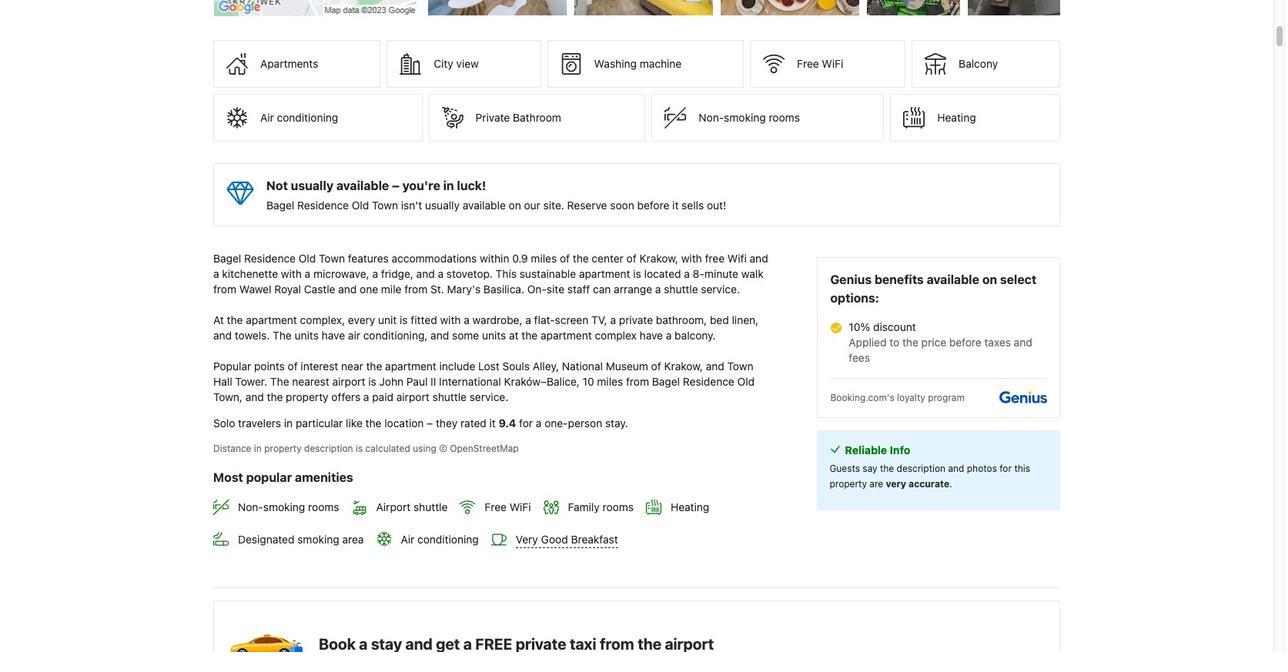 Task type: locate. For each thing, give the bounding box(es) containing it.
program
[[928, 392, 965, 404]]

book a stay and get a free private taxi from the airport image
[[226, 614, 307, 652]]

0 vertical spatial free wifi
[[797, 57, 844, 70]]

units down complex,
[[295, 329, 319, 342]]

0 vertical spatial in
[[443, 179, 454, 193]]

tv,
[[592, 314, 607, 327]]

booking.com's loyalty program
[[831, 392, 965, 404]]

1 horizontal spatial description
[[897, 463, 946, 475]]

very accurate .
[[886, 478, 953, 490]]

shuttle
[[664, 283, 698, 296], [432, 391, 467, 404], [414, 501, 448, 514]]

description inside guests say the description and photos for this property are
[[897, 463, 946, 475]]

apartment up can
[[579, 267, 630, 280]]

royal
[[274, 283, 301, 296]]

0 horizontal spatial town
[[319, 252, 345, 265]]

air down apartments in the top of the page
[[260, 111, 274, 124]]

of
[[560, 252, 570, 265], [627, 252, 637, 265], [288, 360, 298, 373], [651, 360, 661, 373]]

bagel up kitchenette
[[213, 252, 241, 265]]

0 horizontal spatial non-smoking rooms
[[238, 501, 339, 514]]

0 vertical spatial bagel
[[266, 199, 294, 212]]

person
[[568, 417, 602, 430]]

property down guests
[[830, 478, 867, 490]]

1 vertical spatial service.
[[470, 391, 509, 404]]

a down bathroom,
[[666, 329, 672, 342]]

accommodations
[[392, 252, 477, 265]]

0 horizontal spatial available
[[336, 179, 389, 193]]

apartment up towels.
[[246, 314, 297, 327]]

1 vertical spatial description
[[897, 463, 946, 475]]

1 horizontal spatial old
[[352, 199, 369, 212]]

0 vertical spatial smoking
[[724, 111, 766, 124]]

offers
[[331, 391, 361, 404]]

and down 'balcony.'
[[706, 360, 725, 373]]

amenities
[[295, 471, 353, 485]]

include
[[439, 360, 475, 373]]

description for and
[[897, 463, 946, 475]]

available inside the genius benefits available on select options:
[[927, 273, 980, 287]]

heating
[[938, 111, 976, 124], [671, 501, 710, 514]]

screen
[[555, 314, 589, 327]]

free inside the free wifi button
[[797, 57, 819, 70]]

and right taxes at bottom right
[[1014, 336, 1033, 349]]

the down the points
[[270, 375, 289, 388]]

units down wardrobe,
[[482, 329, 506, 342]]

before right price
[[950, 336, 982, 349]]

0 vertical spatial heating
[[938, 111, 976, 124]]

1 vertical spatial heating
[[671, 501, 710, 514]]

designated
[[238, 533, 295, 546]]

0 vertical spatial residence
[[297, 199, 349, 212]]

in inside not usually available – you're in luck! bagel residence old town isn't usually available on our site. reserve soon before it sells out!
[[443, 179, 454, 193]]

in right travelers
[[284, 417, 293, 430]]

washing
[[594, 57, 637, 70]]

staff
[[568, 283, 590, 296]]

0 horizontal spatial usually
[[291, 179, 334, 193]]

2 units from the left
[[482, 329, 506, 342]]

0 vertical spatial wifi
[[822, 57, 844, 70]]

apartment down screen in the left of the page
[[541, 329, 592, 342]]

miles up sustainable
[[531, 252, 557, 265]]

the inside "10% discount applied to the price before taxes and fees"
[[903, 336, 919, 349]]

0.9
[[512, 252, 528, 265]]

property down nearest
[[286, 391, 329, 404]]

town left isn't
[[372, 199, 398, 212]]

0 horizontal spatial for
[[519, 417, 533, 430]]

town
[[372, 199, 398, 212], [319, 252, 345, 265], [727, 360, 754, 373]]

1 horizontal spatial service.
[[701, 283, 740, 296]]

property up most popular amenities
[[264, 443, 302, 455]]

1 vertical spatial smoking
[[263, 501, 305, 514]]

residence up kitchenette
[[244, 252, 296, 265]]

service. down minute
[[701, 283, 740, 296]]

on inside the genius benefits available on select options:
[[983, 273, 997, 287]]

0 vertical spatial krakow,
[[640, 252, 678, 265]]

usually down you're
[[425, 199, 460, 212]]

points
[[254, 360, 285, 373]]

on left our at top
[[509, 199, 521, 212]]

10%
[[849, 320, 870, 334]]

at
[[213, 314, 224, 327]]

0 horizontal spatial residence
[[244, 252, 296, 265]]

0 vertical spatial non-
[[699, 111, 724, 124]]

can
[[593, 283, 611, 296]]

.
[[950, 478, 953, 490]]

description down particular
[[304, 443, 353, 455]]

1 vertical spatial krakow,
[[664, 360, 703, 373]]

2 vertical spatial in
[[254, 443, 262, 455]]

1 horizontal spatial conditioning
[[417, 533, 479, 546]]

the right at
[[227, 314, 243, 327]]

air conditioning
[[260, 111, 338, 124], [401, 533, 479, 546]]

shuttle down 8-
[[664, 283, 698, 296]]

balcony button
[[912, 40, 1061, 88]]

and up .
[[948, 463, 965, 475]]

free wifi up very
[[485, 501, 531, 514]]

2 vertical spatial town
[[727, 360, 754, 373]]

1 vertical spatial free
[[485, 501, 507, 514]]

of right museum
[[651, 360, 661, 373]]

have
[[322, 329, 345, 342], [640, 329, 663, 342]]

2 vertical spatial property
[[830, 478, 867, 490]]

particular
[[296, 417, 343, 430]]

balcony.
[[675, 329, 716, 342]]

conditioning inside button
[[277, 111, 338, 124]]

free down 'openstreetmap' on the left of the page
[[485, 501, 507, 514]]

0 vertical spatial for
[[519, 417, 533, 430]]

it left sells
[[672, 199, 679, 212]]

old up castle
[[299, 252, 316, 265]]

with up 'some'
[[440, 314, 461, 327]]

0 horizontal spatial from
[[213, 283, 236, 296]]

guests say the description and photos for this property are
[[830, 463, 1031, 490]]

air inside air conditioning button
[[260, 111, 274, 124]]

from left st.
[[405, 283, 428, 296]]

1 horizontal spatial airport
[[396, 391, 430, 404]]

distance in property description is calculated using © openstreetmap
[[213, 443, 519, 455]]

2 horizontal spatial residence
[[683, 375, 735, 388]]

0 horizontal spatial free wifi
[[485, 501, 531, 514]]

conditioning,
[[363, 329, 428, 342]]

– left they at the left bottom
[[427, 417, 433, 430]]

krakow, up "located"
[[640, 252, 678, 265]]

conditioning down the airport shuttle
[[417, 533, 479, 546]]

private
[[476, 111, 510, 124]]

for
[[519, 417, 533, 430], [1000, 463, 1012, 475]]

1 vertical spatial wifi
[[510, 501, 531, 514]]

1 horizontal spatial town
[[372, 199, 398, 212]]

1 horizontal spatial in
[[284, 417, 293, 430]]

towels.
[[235, 329, 270, 342]]

1 horizontal spatial free
[[797, 57, 819, 70]]

fees
[[849, 351, 870, 364]]

2 horizontal spatial from
[[626, 375, 649, 388]]

with up royal
[[281, 267, 302, 280]]

free wifi up non-smoking rooms button
[[797, 57, 844, 70]]

1 horizontal spatial non-
[[699, 111, 724, 124]]

old down linen,
[[738, 375, 755, 388]]

residence up features
[[297, 199, 349, 212]]

1 horizontal spatial before
[[950, 336, 982, 349]]

0 horizontal spatial on
[[509, 199, 521, 212]]

benefits
[[875, 273, 924, 287]]

have down private
[[640, 329, 663, 342]]

family
[[568, 501, 600, 514]]

units
[[295, 329, 319, 342], [482, 329, 506, 342]]

before right soon
[[637, 199, 670, 212]]

wifi inside button
[[822, 57, 844, 70]]

washing machine button
[[547, 40, 744, 88]]

0 vertical spatial conditioning
[[277, 111, 338, 124]]

and down fitted
[[431, 329, 449, 342]]

0 vertical spatial non-smoking rooms
[[699, 111, 800, 124]]

very
[[886, 478, 907, 490]]

2 vertical spatial with
[[440, 314, 461, 327]]

0 horizontal spatial –
[[392, 179, 400, 193]]

info
[[890, 444, 911, 457]]

city
[[434, 57, 453, 70]]

2 vertical spatial residence
[[683, 375, 735, 388]]

airport down paul
[[396, 391, 430, 404]]

bagel inside not usually available – you're in luck! bagel residence old town isn't usually available on our site. reserve soon before it sells out!
[[266, 199, 294, 212]]

bagel down 'balcony.'
[[652, 375, 680, 388]]

1 horizontal spatial miles
[[597, 375, 623, 388]]

0 horizontal spatial bagel
[[213, 252, 241, 265]]

available down luck!
[[463, 199, 506, 212]]

the right to
[[903, 336, 919, 349]]

0 horizontal spatial heating
[[671, 501, 710, 514]]

1 vertical spatial for
[[1000, 463, 1012, 475]]

and down at
[[213, 329, 232, 342]]

non-
[[699, 111, 724, 124], [238, 501, 263, 514]]

0 horizontal spatial non-
[[238, 501, 263, 514]]

available for not
[[336, 179, 389, 193]]

rooms down the free wifi button
[[769, 111, 800, 124]]

1 horizontal spatial free wifi
[[797, 57, 844, 70]]

st.
[[431, 283, 444, 296]]

openstreetmap
[[450, 443, 519, 455]]

on left select
[[983, 273, 997, 287]]

it left 9.4
[[490, 417, 496, 430]]

miles right 10
[[597, 375, 623, 388]]

for right 9.4
[[519, 417, 533, 430]]

flat-
[[534, 314, 555, 327]]

is up arrange
[[633, 267, 641, 280]]

guests
[[830, 463, 860, 475]]

one-
[[545, 417, 568, 430]]

town,
[[213, 391, 243, 404]]

non-smoking rooms inside button
[[699, 111, 800, 124]]

0 vertical spatial before
[[637, 199, 670, 212]]

have down complex,
[[322, 329, 345, 342]]

and inside "10% discount applied to the price before taxes and fees"
[[1014, 336, 1033, 349]]

the right towels.
[[273, 329, 292, 342]]

and down accommodations
[[416, 267, 435, 280]]

discount
[[873, 320, 916, 334]]

1 vertical spatial –
[[427, 417, 433, 430]]

0 vertical spatial –
[[392, 179, 400, 193]]

1 horizontal spatial wifi
[[822, 57, 844, 70]]

0 vertical spatial miles
[[531, 252, 557, 265]]

free up non-smoking rooms button
[[797, 57, 819, 70]]

2 horizontal spatial old
[[738, 375, 755, 388]]

with
[[681, 252, 702, 265], [281, 267, 302, 280], [440, 314, 461, 327]]

in down travelers
[[254, 443, 262, 455]]

shuttle down ii
[[432, 391, 467, 404]]

1 vertical spatial on
[[983, 273, 997, 287]]

available for genius
[[927, 273, 980, 287]]

this
[[1015, 463, 1031, 475]]

like
[[346, 417, 363, 430]]

0 vertical spatial town
[[372, 199, 398, 212]]

sustainable
[[520, 267, 576, 280]]

residence down 'balcony.'
[[683, 375, 735, 388]]

site.
[[543, 199, 564, 212]]

2 horizontal spatial bagel
[[652, 375, 680, 388]]

– left you're
[[392, 179, 400, 193]]

national
[[562, 360, 603, 373]]

0 vertical spatial available
[[336, 179, 389, 193]]

rooms down amenities
[[308, 501, 339, 514]]

1 vertical spatial non-
[[238, 501, 263, 514]]

1 vertical spatial it
[[490, 417, 496, 430]]

available
[[336, 179, 389, 193], [463, 199, 506, 212], [927, 273, 980, 287]]

10
[[583, 375, 594, 388]]

in
[[443, 179, 454, 193], [284, 417, 293, 430], [254, 443, 262, 455]]

krakow, down 'balcony.'
[[664, 360, 703, 373]]

not
[[266, 179, 288, 193]]

from down kitchenette
[[213, 283, 236, 296]]

for left the 'this'
[[1000, 463, 1012, 475]]

non-smoking rooms button
[[652, 94, 884, 142]]

air conditioning down apartments button
[[260, 111, 338, 124]]

of right the points
[[288, 360, 298, 373]]

conditioning
[[277, 111, 338, 124], [417, 533, 479, 546]]

available right benefits
[[927, 273, 980, 287]]

air conditioning down the airport shuttle
[[401, 533, 479, 546]]

reliable
[[845, 444, 887, 457]]

2 horizontal spatial rooms
[[769, 111, 800, 124]]

0 horizontal spatial before
[[637, 199, 670, 212]]

1 horizontal spatial –
[[427, 417, 433, 430]]

accurate
[[909, 478, 950, 490]]

0 horizontal spatial description
[[304, 443, 353, 455]]

8-
[[693, 267, 705, 280]]

0 horizontal spatial airport
[[332, 375, 365, 388]]

usually right not
[[291, 179, 334, 193]]

machine
[[640, 57, 682, 70]]

the right the at
[[522, 329, 538, 342]]

town down linen,
[[727, 360, 754, 373]]

located
[[644, 267, 681, 280]]

very
[[516, 533, 538, 546]]

a right "tv,"
[[610, 314, 616, 327]]

with up 8-
[[681, 252, 702, 265]]

0 vertical spatial usually
[[291, 179, 334, 193]]

0 vertical spatial air conditioning
[[260, 111, 338, 124]]

1 horizontal spatial heating
[[938, 111, 976, 124]]

is up paid
[[368, 375, 376, 388]]

old left isn't
[[352, 199, 369, 212]]

rooms inside button
[[769, 111, 800, 124]]

0 vertical spatial with
[[681, 252, 702, 265]]

conditioning down apartments button
[[277, 111, 338, 124]]

0 vertical spatial on
[[509, 199, 521, 212]]

airport up offers at the bottom
[[332, 375, 365, 388]]

a left 8-
[[684, 267, 690, 280]]

1 vertical spatial in
[[284, 417, 293, 430]]

air conditioning inside button
[[260, 111, 338, 124]]

service. down 'international' in the bottom of the page
[[470, 391, 509, 404]]

1 horizontal spatial non-smoking rooms
[[699, 111, 800, 124]]

alley,
[[533, 360, 559, 373]]

distance
[[213, 443, 251, 455]]

before inside not usually available – you're in luck! bagel residence old town isn't usually available on our site. reserve soon before it sells out!
[[637, 199, 670, 212]]

the
[[273, 329, 292, 342], [270, 375, 289, 388]]

property inside bagel residence old town features accommodations within 0.9 miles of the center of krakow, with free wifi and a kitchenette with a microwave, a fridge, and a stovetop. this sustainable apartment is located a 8-minute walk from wawel royal castle and one mile from st. mary's basilica. on-site staff can arrange a shuttle service. at the apartment complex, every unit is fitted with a wardrobe, a flat-screen tv, a private bathroom, bed linen, and towels. the units have air conditioning, and some units at the apartment complex have a balcony. popular points of interest near the apartment include lost souls alley, national museum of krakow, and town hall tower. the nearest airport is john paul ii international kraków–balice, 10 miles from bagel residence old town, and the property offers a paid airport shuttle service.
[[286, 391, 329, 404]]

town up microwave, at the top left of the page
[[319, 252, 345, 265]]

from down museum
[[626, 375, 649, 388]]

description up very accurate .
[[897, 463, 946, 475]]

0 vertical spatial free
[[797, 57, 819, 70]]

available left you're
[[336, 179, 389, 193]]

on
[[509, 199, 521, 212], [983, 273, 997, 287]]

9.4
[[499, 417, 516, 430]]



Task type: describe. For each thing, give the bounding box(es) containing it.
the right near
[[366, 360, 382, 373]]

1 vertical spatial miles
[[597, 375, 623, 388]]

price
[[922, 336, 947, 349]]

1 vertical spatial non-smoking rooms
[[238, 501, 339, 514]]

it inside not usually available – you're in luck! bagel residence old town isn't usually available on our site. reserve soon before it sells out!
[[672, 199, 679, 212]]

linen,
[[732, 314, 759, 327]]

say
[[863, 463, 878, 475]]

lost
[[478, 360, 500, 373]]

the down tower.
[[267, 391, 283, 404]]

apartments button
[[213, 40, 381, 88]]

travelers
[[238, 417, 281, 430]]

family rooms
[[568, 501, 634, 514]]

private bathroom button
[[429, 94, 646, 142]]

and down tower.
[[245, 391, 264, 404]]

town inside not usually available – you're in luck! bagel residence old town isn't usually available on our site. reserve soon before it sells out!
[[372, 199, 398, 212]]

genius
[[831, 273, 872, 287]]

0 horizontal spatial it
[[490, 417, 496, 430]]

and inside guests say the description and photos for this property are
[[948, 463, 965, 475]]

is down like
[[356, 443, 363, 455]]

heating inside button
[[938, 111, 976, 124]]

bathroom
[[513, 111, 561, 124]]

property inside guests say the description and photos for this property are
[[830, 478, 867, 490]]

private bathroom
[[476, 111, 561, 124]]

good
[[541, 533, 568, 546]]

0 horizontal spatial wifi
[[510, 501, 531, 514]]

wardrobe,
[[473, 314, 523, 327]]

private
[[619, 314, 653, 327]]

0 vertical spatial shuttle
[[664, 283, 698, 296]]

breakfast
[[571, 533, 618, 546]]

paid
[[372, 391, 394, 404]]

1 horizontal spatial available
[[463, 199, 506, 212]]

are
[[870, 478, 884, 490]]

1 horizontal spatial from
[[405, 283, 428, 296]]

a left flat-
[[526, 314, 531, 327]]

our
[[524, 199, 541, 212]]

booking.com's
[[831, 392, 895, 404]]

using
[[413, 443, 437, 455]]

is right unit
[[400, 314, 408, 327]]

a left one-
[[536, 417, 542, 430]]

and down microwave, at the top left of the page
[[338, 283, 357, 296]]

kraków–balice,
[[504, 375, 580, 388]]

most popular amenities
[[213, 471, 353, 485]]

0 horizontal spatial with
[[281, 267, 302, 280]]

the inside guests say the description and photos for this property are
[[880, 463, 894, 475]]

options:
[[831, 291, 880, 305]]

a left paid
[[363, 391, 369, 404]]

0 vertical spatial service.
[[701, 283, 740, 296]]

loyalty
[[897, 392, 926, 404]]

international
[[439, 375, 501, 388]]

mile
[[381, 283, 402, 296]]

old inside not usually available – you're in luck! bagel residence old town isn't usually available on our site. reserve soon before it sells out!
[[352, 199, 369, 212]]

1 vertical spatial conditioning
[[417, 533, 479, 546]]

site
[[547, 283, 565, 296]]

to
[[890, 336, 900, 349]]

view
[[456, 57, 479, 70]]

unit
[[378, 314, 397, 327]]

a up one
[[372, 267, 378, 280]]

a left kitchenette
[[213, 267, 219, 280]]

the right like
[[366, 417, 382, 430]]

residence inside not usually available – you're in luck! bagel residence old town isn't usually available on our site. reserve soon before it sells out!
[[297, 199, 349, 212]]

tower.
[[235, 375, 267, 388]]

solo travelers in particular like the location – they rated it 9.4 for a one-person stay.
[[213, 417, 628, 430]]

fridge,
[[381, 267, 414, 280]]

a up 'some'
[[464, 314, 470, 327]]

0 horizontal spatial miles
[[531, 252, 557, 265]]

a up st.
[[438, 267, 444, 280]]

not usually available – you're in luck! bagel residence old town isn't usually available on our site. reserve soon before it sells out!
[[266, 179, 726, 212]]

1 vertical spatial the
[[270, 375, 289, 388]]

kitchenette
[[222, 267, 278, 280]]

basilica.
[[484, 283, 525, 296]]

they
[[436, 417, 458, 430]]

wawel
[[239, 283, 271, 296]]

sells
[[682, 199, 704, 212]]

bathroom,
[[656, 314, 707, 327]]

1 vertical spatial town
[[319, 252, 345, 265]]

wifi
[[728, 252, 747, 265]]

museum
[[606, 360, 648, 373]]

the left the center
[[573, 252, 589, 265]]

1 vertical spatial residence
[[244, 252, 296, 265]]

free wifi inside button
[[797, 57, 844, 70]]

0 horizontal spatial service.
[[470, 391, 509, 404]]

before inside "10% discount applied to the price before taxes and fees"
[[950, 336, 982, 349]]

on-
[[527, 283, 547, 296]]

1 have from the left
[[322, 329, 345, 342]]

location
[[385, 417, 424, 430]]

select
[[1000, 273, 1037, 287]]

very good breakfast
[[516, 533, 618, 546]]

1 horizontal spatial with
[[440, 314, 461, 327]]

popular
[[246, 471, 292, 485]]

genius benefits available on select options:
[[831, 273, 1037, 305]]

1 vertical spatial free wifi
[[485, 501, 531, 514]]

1 vertical spatial shuttle
[[432, 391, 467, 404]]

free wifi button
[[750, 40, 906, 88]]

1 horizontal spatial usually
[[425, 199, 460, 212]]

minute
[[705, 267, 739, 280]]

photos
[[967, 463, 997, 475]]

of right the center
[[627, 252, 637, 265]]

designated smoking area
[[238, 533, 364, 546]]

a up castle
[[305, 267, 311, 280]]

1 vertical spatial bagel
[[213, 252, 241, 265]]

– inside not usually available – you're in luck! bagel residence old town isn't usually available on our site. reserve soon before it sells out!
[[392, 179, 400, 193]]

center
[[592, 252, 624, 265]]

stovetop.
[[447, 267, 493, 280]]

within
[[480, 252, 509, 265]]

balcony
[[959, 57, 998, 70]]

reliable info
[[845, 444, 911, 457]]

complex
[[595, 329, 637, 342]]

and up walk
[[750, 252, 768, 265]]

out!
[[707, 199, 726, 212]]

interest
[[301, 360, 338, 373]]

ii
[[431, 375, 436, 388]]

for inside guests say the description and photos for this property are
[[1000, 463, 1012, 475]]

2 horizontal spatial town
[[727, 360, 754, 373]]

description for is
[[304, 443, 353, 455]]

some
[[452, 329, 479, 342]]

1 vertical spatial old
[[299, 252, 316, 265]]

nearest
[[292, 375, 329, 388]]

1 horizontal spatial rooms
[[603, 501, 634, 514]]

microwave,
[[313, 267, 369, 280]]

1 horizontal spatial air
[[401, 533, 415, 546]]

0 vertical spatial airport
[[332, 375, 365, 388]]

of up sustainable
[[560, 252, 570, 265]]

stay.
[[605, 417, 628, 430]]

2 vertical spatial bagel
[[652, 375, 680, 388]]

paul
[[407, 375, 428, 388]]

0 horizontal spatial rooms
[[308, 501, 339, 514]]

solo
[[213, 417, 235, 430]]

2 vertical spatial shuttle
[[414, 501, 448, 514]]

on inside not usually available – you're in luck! bagel residence old town isn't usually available on our site. reserve soon before it sells out!
[[509, 199, 521, 212]]

non- inside button
[[699, 111, 724, 124]]

2 have from the left
[[640, 329, 663, 342]]

0 vertical spatial the
[[273, 329, 292, 342]]

taxes
[[985, 336, 1011, 349]]

a down "located"
[[655, 283, 661, 296]]

2 vertical spatial smoking
[[297, 533, 339, 546]]

1 vertical spatial property
[[264, 443, 302, 455]]

hall
[[213, 375, 232, 388]]

2 vertical spatial old
[[738, 375, 755, 388]]

city view
[[434, 57, 479, 70]]

calculated
[[366, 443, 410, 455]]

souls
[[503, 360, 530, 373]]

apartment up paul
[[385, 360, 437, 373]]

1 horizontal spatial air conditioning
[[401, 533, 479, 546]]

reserve
[[567, 199, 607, 212]]

2 horizontal spatial with
[[681, 252, 702, 265]]

heating button
[[891, 94, 1061, 142]]

luck!
[[457, 179, 486, 193]]

washing machine
[[594, 57, 682, 70]]

air conditioning button
[[213, 94, 423, 142]]

near
[[341, 360, 363, 373]]

1 units from the left
[[295, 329, 319, 342]]

10% discount applied to the price before taxes and fees
[[849, 320, 1033, 364]]

smoking inside button
[[724, 111, 766, 124]]

air
[[348, 329, 360, 342]]



Task type: vqa. For each thing, say whether or not it's contained in the screenshot.
the bottom smoking
yes



